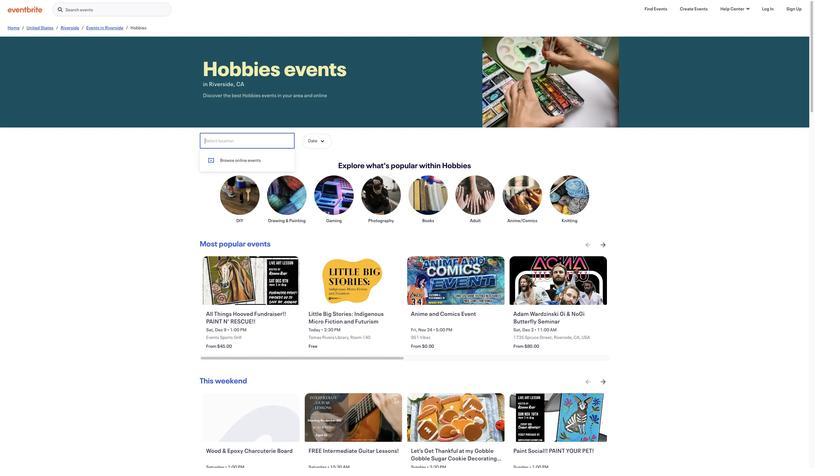 Task type: vqa. For each thing, say whether or not it's contained in the screenshot.
Sat,
yes



Task type: locate. For each thing, give the bounding box(es) containing it.
/
[[22, 25, 24, 31], [56, 25, 58, 31], [82, 25, 84, 31], [126, 25, 128, 31]]

arrow left chunky_svg image left arrow right chunky_svg icon
[[584, 379, 592, 386]]

0 horizontal spatial sat,
[[206, 327, 214, 333]]

find events link
[[639, 3, 672, 15]]

fri,
[[411, 327, 417, 333]]

paint left n'
[[206, 318, 222, 326]]

1 vertical spatial paint
[[549, 448, 565, 455]]

gi
[[560, 310, 565, 318]]

paint
[[513, 448, 527, 455]]

4 / from the left
[[126, 25, 128, 31]]

1 vertical spatial arrow left chunky_svg image
[[584, 379, 592, 386]]

from inside all things hooved fundraiser!! paint n' rescue!! sat, dec 9 •  1:00 pm events sports grill from $45.00
[[206, 344, 216, 350]]

diy link
[[220, 176, 260, 224]]

browse
[[220, 157, 234, 163]]

nov
[[418, 327, 426, 333]]

2 / from the left
[[56, 25, 58, 31]]

4 • from the left
[[535, 327, 536, 333]]

all things hooved fundraiser!! paint n' rescue!! primary image image
[[202, 257, 300, 305]]

0 horizontal spatial paint
[[206, 318, 222, 326]]

1 vertical spatial in
[[203, 80, 208, 88]]

fundraiser!!
[[254, 310, 286, 318]]

online inside button
[[235, 157, 247, 163]]

1 vertical spatial online
[[235, 157, 247, 163]]

pm
[[240, 327, 247, 333], [334, 327, 341, 333], [446, 327, 452, 333]]

gobble right my
[[475, 448, 494, 455]]

sat, up 1735
[[513, 327, 521, 333]]

dec inside all things hooved fundraiser!! paint n' rescue!! sat, dec 9 •  1:00 pm events sports grill from $45.00
[[215, 327, 223, 333]]

fri, nov 24 •  5:00 pm 951 vibez from $0.00
[[411, 327, 452, 350]]

events left sports
[[206, 335, 219, 341]]

0 vertical spatial arrow left chunky_svg image
[[584, 242, 592, 249]]

2 sat, from the left
[[513, 327, 521, 333]]

1 horizontal spatial &
[[286, 218, 288, 224]]

0 horizontal spatial from
[[206, 344, 216, 350]]

paint left your
[[549, 448, 565, 455]]

arrow left chunky_svg image
[[584, 242, 592, 249], [584, 379, 592, 386]]

painting
[[289, 218, 306, 224]]

1 pm from the left
[[240, 327, 247, 333]]

& for drawing & painting
[[286, 218, 288, 224]]

browse online events button
[[200, 151, 295, 169]]

dec left 9
[[215, 327, 223, 333]]

1 vertical spatial popular
[[219, 239, 246, 249]]

log
[[762, 6, 769, 12]]

anime and comics event
[[411, 310, 476, 318]]

am
[[550, 327, 557, 333]]

riverside, up the
[[209, 80, 235, 88]]

sat,
[[206, 327, 214, 333], [513, 327, 521, 333]]

events inside 'button'
[[80, 7, 93, 13]]

paint
[[206, 318, 222, 326], [549, 448, 565, 455]]

and right fiction
[[344, 318, 354, 326]]

library,
[[335, 335, 350, 341]]

• inside little big stories: indigenous micro fiction and futurism today • 2:30 pm tomas rivera library, room 140 free
[[321, 327, 323, 333]]

3 from from the left
[[513, 344, 524, 350]]

little big stories: indigenous micro fiction and futurism link
[[309, 310, 400, 326]]

search
[[65, 7, 79, 13]]

drawing & painting
[[268, 218, 306, 224]]

1 horizontal spatial dec
[[522, 327, 530, 333]]

anime and comics event primary image image
[[407, 257, 504, 305]]

2 dec from the left
[[522, 327, 530, 333]]

all things hooved fundraiser!! paint n' rescue!! sat, dec 9 •  1:00 pm events sports grill from $45.00
[[206, 310, 286, 350]]

most popular events
[[200, 239, 271, 249]]

events down search events
[[86, 25, 100, 31]]

• right 9
[[227, 327, 229, 333]]

1:00
[[230, 327, 239, 333]]

sat, inside all things hooved fundraiser!! paint n' rescue!! sat, dec 9 •  1:00 pm events sports grill from $45.00
[[206, 327, 214, 333]]

sat, inside adam wardzinski gi & nogi butterfly seminar sat, dec 2 •  11:00 am 1735 spruce street, riverside, ca, usa from $80.00
[[513, 327, 521, 333]]

sign up link
[[781, 3, 807, 15]]

riverside, down am
[[554, 335, 573, 341]]

riverside down search
[[61, 25, 79, 31]]

rivera
[[322, 335, 334, 341]]

events
[[80, 7, 93, 13], [284, 55, 347, 82], [262, 92, 277, 99], [248, 157, 261, 163], [247, 239, 271, 249]]

gobble
[[475, 448, 494, 455], [411, 455, 430, 463]]

sat, for adam wardzinski gi & nogi butterfly seminar
[[513, 327, 521, 333]]

my
[[465, 448, 473, 455]]

1 horizontal spatial and
[[344, 318, 354, 326]]

intermediate
[[323, 448, 357, 455]]

popular right most at the bottom of the page
[[219, 239, 246, 249]]

• left the 2:30
[[321, 327, 323, 333]]

gaming
[[326, 218, 342, 224]]

from down 951
[[411, 344, 421, 350]]

1 horizontal spatial popular
[[391, 161, 418, 171]]

0 horizontal spatial pm
[[240, 327, 247, 333]]

explore
[[338, 161, 365, 171]]

1 horizontal spatial sat,
[[513, 327, 521, 333]]

140
[[362, 335, 370, 341]]

popular left within
[[391, 161, 418, 171]]

online
[[313, 92, 327, 99], [235, 157, 247, 163]]

discover
[[203, 92, 222, 99]]

little big stories: indigenous micro fiction and futurism today • 2:30 pm tomas rivera library, room 140 free
[[309, 310, 384, 350]]

ca,
[[574, 335, 581, 341]]

events inside button
[[248, 157, 261, 163]]

arrow left chunky_svg image left arrow right chunky_svg image
[[584, 242, 592, 249]]

2 horizontal spatial pm
[[446, 327, 452, 333]]

0 horizontal spatial gobble
[[411, 455, 430, 463]]

stories:
[[333, 310, 353, 318]]

wood & epoxy charcuterie board link
[[206, 448, 297, 463]]

2 horizontal spatial from
[[513, 344, 524, 350]]

9
[[224, 327, 226, 333]]

/ right events in riverside link
[[126, 25, 128, 31]]

hobbies
[[130, 25, 147, 31], [203, 55, 280, 82], [242, 92, 261, 99], [442, 161, 471, 171]]

pm inside little big stories: indigenous micro fiction and futurism today • 2:30 pm tomas rivera library, room 140 free
[[334, 327, 341, 333]]

find events
[[644, 6, 667, 12]]

log in link
[[757, 3, 779, 15]]

gobble left the sugar
[[411, 455, 430, 463]]

free
[[309, 448, 322, 455]]

riverside, inside adam wardzinski gi & nogi butterfly seminar sat, dec 2 •  11:00 am 1735 spruce street, riverside, ca, usa from $80.00
[[554, 335, 573, 341]]

1 horizontal spatial riverside,
[[554, 335, 573, 341]]

from left $45.00
[[206, 344, 216, 350]]

and right anime
[[429, 310, 439, 318]]

spruce
[[525, 335, 539, 341]]

2 horizontal spatial &
[[567, 310, 570, 318]]

from
[[206, 344, 216, 350], [411, 344, 421, 350], [513, 344, 524, 350]]

3 pm from the left
[[446, 327, 452, 333]]

dec inside adam wardzinski gi & nogi butterfly seminar sat, dec 2 •  11:00 am 1735 spruce street, riverside, ca, usa from $80.00
[[522, 327, 530, 333]]

events right "find"
[[654, 6, 667, 12]]

free intermediate guitar lessons! primary image image
[[305, 394, 402, 443]]

3 • from the left
[[433, 327, 435, 333]]

2 riverside from the left
[[105, 25, 123, 31]]

/ right home link
[[22, 25, 24, 31]]

pet!
[[582, 448, 594, 455]]

adam wardzinski gi & nogi butterfly seminar link
[[513, 310, 604, 326]]

& right wood
[[222, 448, 226, 455]]

in up 'discover'
[[203, 80, 208, 88]]

1 horizontal spatial from
[[411, 344, 421, 350]]

/ right riverside link at the left top of page
[[82, 25, 84, 31]]

/ right states
[[56, 25, 58, 31]]

create events link
[[675, 3, 713, 15]]

riverside, inside the hobbies events in riverside, ca
[[209, 80, 235, 88]]

0 vertical spatial riverside,
[[209, 80, 235, 88]]

discover the best hobbies events in your area and online
[[203, 92, 327, 99]]

paint social!! paint your pet! primary image image
[[510, 394, 607, 443]]

grill
[[234, 335, 241, 341]]

0 horizontal spatial online
[[235, 157, 247, 163]]

0 vertical spatial in
[[100, 25, 104, 31]]

1 vertical spatial &
[[567, 310, 570, 318]]

tomas
[[309, 335, 321, 341]]

pm down rescue!!
[[240, 327, 247, 333]]

2 vertical spatial &
[[222, 448, 226, 455]]

sat, left 9
[[206, 327, 214, 333]]

hobbies events in riverside, ca
[[203, 55, 347, 88]]

0 horizontal spatial &
[[222, 448, 226, 455]]

events in riverside link
[[86, 25, 123, 31]]

sign up
[[786, 6, 802, 12]]

• right 2
[[535, 327, 536, 333]]

all
[[206, 310, 213, 318]]

dec
[[215, 327, 223, 333], [522, 327, 530, 333]]

1 dec from the left
[[215, 327, 223, 333]]

events
[[654, 6, 667, 12], [694, 6, 708, 12], [86, 25, 100, 31], [206, 335, 219, 341]]

2 from from the left
[[411, 344, 421, 350]]

Select location text field
[[200, 134, 294, 148]]

& left painting
[[286, 218, 288, 224]]

0 horizontal spatial riverside
[[61, 25, 79, 31]]

pm right the 2:30
[[334, 327, 341, 333]]

dec for n'
[[215, 327, 223, 333]]

• right 24 at bottom right
[[433, 327, 435, 333]]

online right area
[[313, 92, 327, 99]]

from down 1735
[[513, 344, 524, 350]]

dec left 2
[[522, 327, 530, 333]]

1 sat, from the left
[[206, 327, 214, 333]]

this
[[200, 376, 214, 386]]

0 horizontal spatial riverside,
[[209, 80, 235, 88]]

riverside down the search events 'button' on the left top of the page
[[105, 25, 123, 31]]

pm right 5:00
[[446, 327, 452, 333]]

2 arrow left chunky_svg image from the top
[[584, 379, 592, 386]]

1 • from the left
[[227, 327, 229, 333]]

1 horizontal spatial in
[[203, 80, 208, 88]]

0 horizontal spatial dec
[[215, 327, 223, 333]]

hooved
[[233, 310, 253, 318]]

and right area
[[304, 92, 313, 99]]

1 from from the left
[[206, 344, 216, 350]]

big
[[323, 310, 332, 318]]

search events button
[[52, 3, 171, 17]]

your
[[566, 448, 581, 455]]

0 horizontal spatial in
[[100, 25, 104, 31]]

1 horizontal spatial riverside
[[105, 25, 123, 31]]

nogi
[[571, 310, 585, 318]]

dec for butterfly
[[522, 327, 530, 333]]

0 vertical spatial paint
[[206, 318, 222, 326]]

1 horizontal spatial pm
[[334, 327, 341, 333]]

paint social!! paint your pet!
[[513, 448, 594, 455]]

2 pm from the left
[[334, 327, 341, 333]]

books link
[[408, 176, 448, 224]]

vibez
[[420, 335, 431, 341]]

1 arrow left chunky_svg image from the top
[[584, 242, 592, 249]]

states
[[41, 25, 54, 31]]

1 horizontal spatial online
[[313, 92, 327, 99]]

events inside all things hooved fundraiser!! paint n' rescue!! sat, dec 9 •  1:00 pm events sports grill from $45.00
[[206, 335, 219, 341]]

1 vertical spatial riverside,
[[554, 335, 573, 341]]

sports
[[220, 335, 233, 341]]

online right browse
[[235, 157, 247, 163]]

2 horizontal spatial in
[[277, 92, 281, 99]]

free
[[309, 344, 317, 350]]

guitar
[[358, 448, 375, 455]]

in down the search events 'button' on the left top of the page
[[100, 25, 104, 31]]

[object object] image
[[482, 37, 619, 128]]

browse online events
[[220, 157, 261, 163]]

& right "gi"
[[567, 310, 570, 318]]

in left your
[[277, 92, 281, 99]]

eventbrite image
[[8, 6, 42, 13]]

0 vertical spatial &
[[286, 218, 288, 224]]

2 • from the left
[[321, 327, 323, 333]]



Task type: describe. For each thing, give the bounding box(es) containing it.
from inside fri, nov 24 •  5:00 pm 951 vibez from $0.00
[[411, 344, 421, 350]]

from inside adam wardzinski gi & nogi butterfly seminar sat, dec 2 •  11:00 am 1735 spruce street, riverside, ca, usa from $80.00
[[513, 344, 524, 350]]

home / united states / riverside / events in riverside / hobbies
[[8, 25, 147, 31]]

ca
[[236, 80, 244, 88]]

events inside the hobbies events in riverside, ca
[[284, 55, 347, 82]]

get
[[424, 448, 434, 455]]

find
[[644, 6, 653, 12]]

what's
[[366, 161, 389, 171]]

board
[[277, 448, 293, 455]]

pm inside fri, nov 24 •  5:00 pm 951 vibez from $0.00
[[446, 327, 452, 333]]

log in
[[762, 6, 774, 12]]

lessons!
[[376, 448, 399, 455]]

drawing
[[268, 218, 285, 224]]

drawing & painting link
[[267, 176, 307, 224]]

2
[[531, 327, 534, 333]]

the
[[223, 92, 231, 99]]

wardzinski
[[530, 310, 559, 318]]

rescue!!
[[230, 318, 255, 326]]

united
[[27, 25, 40, 31]]

futurism
[[355, 318, 379, 326]]

• inside all things hooved fundraiser!! paint n' rescue!! sat, dec 9 •  1:00 pm events sports grill from $45.00
[[227, 327, 229, 333]]

& inside adam wardzinski gi & nogi butterfly seminar sat, dec 2 •  11:00 am 1735 spruce street, riverside, ca, usa from $80.00
[[567, 310, 570, 318]]

things
[[214, 310, 232, 318]]

your
[[282, 92, 292, 99]]

gaming link
[[314, 176, 354, 224]]

and inside little big stories: indigenous micro fiction and futurism today • 2:30 pm tomas rivera library, room 140 free
[[344, 318, 354, 326]]

knitting link
[[550, 176, 589, 224]]

events right create
[[694, 6, 708, 12]]

free intermediate guitar lessons! link
[[309, 448, 400, 463]]

paint inside all things hooved fundraiser!! paint n' rescue!! sat, dec 9 •  1:00 pm events sports grill from $45.00
[[206, 318, 222, 326]]

this weekend link
[[200, 376, 247, 386]]

• inside fri, nov 24 •  5:00 pm 951 vibez from $0.00
[[433, 327, 435, 333]]

up
[[796, 6, 802, 12]]

area
[[293, 92, 303, 99]]

anime/comics link
[[503, 176, 542, 224]]

wood & epoxy charcuterie board
[[206, 448, 293, 455]]

2 horizontal spatial and
[[429, 310, 439, 318]]

1735
[[513, 335, 524, 341]]

• inside adam wardzinski gi & nogi butterfly seminar sat, dec 2 •  11:00 am 1735 spruce street, riverside, ca, usa from $80.00
[[535, 327, 536, 333]]

at
[[459, 448, 464, 455]]

arrow right chunky_svg image
[[599, 242, 607, 249]]

home link
[[8, 25, 20, 31]]

0 vertical spatial online
[[313, 92, 327, 99]]

comics
[[440, 310, 460, 318]]

arrow left chunky_svg image for most popular events
[[584, 242, 592, 249]]

hobbies inside the hobbies events in riverside, ca
[[203, 55, 280, 82]]

cookie
[[448, 455, 466, 463]]

24
[[427, 327, 432, 333]]

in inside the hobbies events in riverside, ca
[[203, 80, 208, 88]]

charcuterie
[[244, 448, 276, 455]]

create
[[680, 6, 694, 12]]

this weekend
[[200, 376, 247, 386]]

best
[[232, 92, 241, 99]]

adam wardzinski gi & nogi butterfly seminar primary image image
[[510, 257, 607, 305]]

pm inside all things hooved fundraiser!! paint n' rescue!! sat, dec 9 •  1:00 pm events sports grill from $45.00
[[240, 327, 247, 333]]

butterfly
[[513, 318, 537, 326]]

little big stories: indigenous micro fiction and futurism primary image image
[[305, 257, 402, 305]]

arrow right chunky_svg image
[[599, 379, 607, 386]]

home
[[8, 25, 20, 31]]

3 / from the left
[[82, 25, 84, 31]]

1 horizontal spatial paint
[[549, 448, 565, 455]]

event
[[461, 310, 476, 318]]

1 / from the left
[[22, 25, 24, 31]]

arrow left chunky_svg image for this weekend
[[584, 379, 592, 386]]

2 vertical spatial in
[[277, 92, 281, 99]]

decorating
[[467, 455, 497, 463]]

0 horizontal spatial and
[[304, 92, 313, 99]]

adam wardzinski gi & nogi butterfly seminar sat, dec 2 •  11:00 am 1735 spruce street, riverside, ca, usa from $80.00
[[513, 310, 590, 350]]

epoxy
[[227, 448, 243, 455]]

& for wood & epoxy charcuterie board
[[222, 448, 226, 455]]

diy
[[236, 218, 243, 224]]

within
[[419, 161, 441, 171]]

let's get thankful at my gobble gobble sugar cookie decorating class! primary image image
[[407, 394, 504, 443]]

11:00
[[537, 327, 549, 333]]

951
[[411, 335, 419, 341]]

anime and comics event link
[[411, 310, 502, 326]]

$45.00
[[217, 344, 232, 350]]

room
[[350, 335, 362, 341]]

create events
[[680, 6, 708, 12]]

adam
[[513, 310, 529, 318]]

anime
[[411, 310, 428, 318]]

let's
[[411, 448, 423, 455]]

sign
[[786, 6, 795, 12]]

let's get thankful at my gobble gobble sugar cookie decorating class!
[[411, 448, 497, 469]]

most popular events link
[[200, 239, 271, 249]]

weekend
[[215, 376, 247, 386]]

explore what's popular within hobbies
[[338, 161, 471, 171]]

$0.00
[[422, 344, 434, 350]]

2:30
[[324, 327, 333, 333]]

little
[[309, 310, 322, 318]]

$80.00
[[524, 344, 539, 350]]

thankful
[[435, 448, 458, 455]]

sat, for all things hooved fundraiser!! paint n' rescue!!
[[206, 327, 214, 333]]

1 riverside from the left
[[61, 25, 79, 31]]

0 vertical spatial popular
[[391, 161, 418, 171]]

all things hooved fundraiser!! paint n' rescue!! link
[[206, 310, 297, 326]]

1 horizontal spatial gobble
[[475, 448, 494, 455]]

0 horizontal spatial popular
[[219, 239, 246, 249]]

usa
[[582, 335, 590, 341]]

let's get thankful at my gobble gobble sugar cookie decorating class! link
[[411, 448, 502, 469]]

date
[[308, 138, 317, 144]]

date button
[[302, 134, 332, 149]]

united states link
[[27, 25, 54, 31]]



